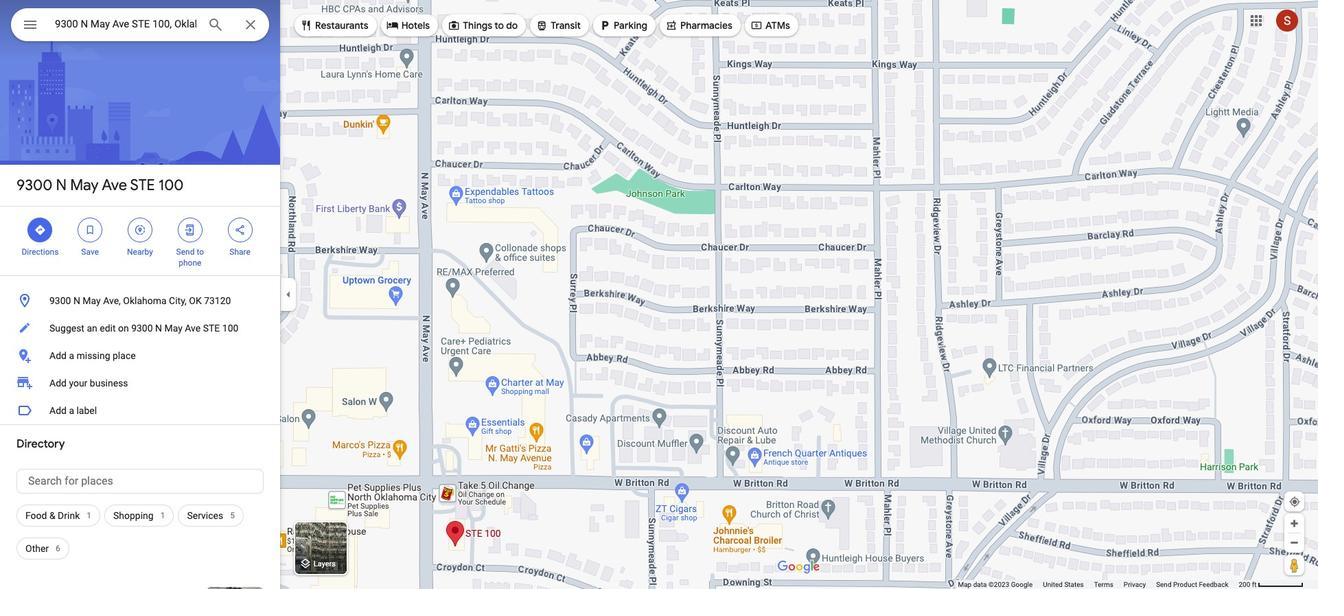 Task type: describe. For each thing, give the bounding box(es) containing it.
1 inside shopping 1
[[160, 511, 165, 521]]

add your business link
[[0, 370, 280, 397]]

google
[[1011, 581, 1033, 589]]

add for add a missing place
[[49, 350, 67, 361]]

100 inside button
[[222, 323, 239, 334]]

place
[[113, 350, 136, 361]]

states
[[1065, 581, 1084, 589]]


[[22, 15, 38, 34]]

actions for 9300 n may ave ste 100 region
[[0, 207, 280, 275]]

terms button
[[1095, 580, 1114, 589]]

show your location image
[[1289, 496, 1302, 508]]

 hotels
[[386, 18, 430, 33]]

200 ft button
[[1239, 581, 1304, 589]]

share
[[230, 247, 251, 257]]

 parking
[[599, 18, 648, 33]]

ave inside button
[[185, 323, 201, 334]]

do
[[506, 19, 518, 32]]

may for ave
[[70, 176, 99, 195]]


[[34, 223, 46, 238]]

a for missing
[[69, 350, 74, 361]]

0 vertical spatial ave
[[102, 176, 127, 195]]


[[666, 18, 678, 33]]

suggest an edit on 9300 n may ave ste 100 button
[[0, 315, 280, 342]]

©2023
[[989, 581, 1010, 589]]

add for add your business
[[49, 378, 67, 389]]

add a missing place
[[49, 350, 136, 361]]


[[134, 223, 146, 238]]

ste inside button
[[203, 323, 220, 334]]

6
[[56, 544, 60, 554]]

atms
[[766, 19, 790, 32]]

 restaurants
[[300, 18, 369, 33]]

your
[[69, 378, 87, 389]]

zoom out image
[[1290, 538, 1300, 548]]

9300 n may ave ste 100
[[16, 176, 184, 195]]

transit
[[551, 19, 581, 32]]

label
[[77, 405, 97, 416]]

200 ft
[[1239, 581, 1257, 589]]

n for ave
[[56, 176, 67, 195]]

united states button
[[1043, 580, 1084, 589]]

layers
[[314, 560, 336, 569]]

9300 n may ave, oklahoma city, ok 73120
[[49, 295, 231, 306]]

ave,
[[103, 295, 121, 306]]

shopping
[[113, 510, 154, 521]]

5
[[230, 511, 235, 521]]

phone
[[179, 258, 201, 268]]

privacy
[[1124, 581, 1146, 589]]

google maps element
[[0, 0, 1319, 589]]

0 horizontal spatial ste
[[130, 176, 155, 195]]

show street view coverage image
[[1285, 555, 1305, 576]]

ok
[[189, 295, 202, 306]]

9300 n may ave, oklahoma city, ok 73120 button
[[0, 287, 280, 315]]

suggest
[[49, 323, 84, 334]]

to inside the  things to do
[[495, 19, 504, 32]]

9300 n may ave ste 100 main content
[[0, 0, 280, 589]]

missing
[[77, 350, 110, 361]]

services
[[187, 510, 223, 521]]

terms
[[1095, 581, 1114, 589]]

united states
[[1043, 581, 1084, 589]]

feedback
[[1199, 581, 1229, 589]]


[[300, 18, 312, 33]]

directory
[[16, 437, 65, 451]]

&
[[49, 510, 55, 521]]

send product feedback
[[1157, 581, 1229, 589]]

1 inside the food & drink 1
[[87, 511, 91, 521]]

collapse side panel image
[[281, 287, 296, 302]]

drink
[[58, 510, 80, 521]]

send to phone
[[176, 247, 204, 268]]

data
[[974, 581, 987, 589]]

add a label
[[49, 405, 97, 416]]


[[536, 18, 548, 33]]

 search field
[[11, 8, 269, 44]]

73120
[[204, 295, 231, 306]]



Task type: locate. For each thing, give the bounding box(es) containing it.

[[751, 18, 763, 33]]

100
[[159, 176, 184, 195], [222, 323, 239, 334]]

map
[[958, 581, 972, 589]]

0 vertical spatial send
[[176, 247, 195, 257]]

0 horizontal spatial send
[[176, 247, 195, 257]]


[[234, 223, 246, 238]]

restaurants
[[315, 19, 369, 32]]

1 vertical spatial to
[[197, 247, 204, 257]]

2 a from the top
[[69, 405, 74, 416]]

2 vertical spatial add
[[49, 405, 67, 416]]

ave down the ok
[[185, 323, 201, 334]]

0 vertical spatial a
[[69, 350, 74, 361]]

may down city,
[[164, 323, 183, 334]]

may left ave,
[[83, 295, 101, 306]]

1 add from the top
[[49, 350, 67, 361]]

to inside 'send to phone'
[[197, 247, 204, 257]]

oklahoma
[[123, 295, 167, 306]]

ste
[[130, 176, 155, 195], [203, 323, 220, 334]]

a
[[69, 350, 74, 361], [69, 405, 74, 416]]

send up phone
[[176, 247, 195, 257]]

send inside 'send to phone'
[[176, 247, 195, 257]]

1 horizontal spatial n
[[73, 295, 80, 306]]

n
[[56, 176, 67, 195], [73, 295, 80, 306], [155, 323, 162, 334]]

add a missing place button
[[0, 342, 280, 370]]

suggest an edit on 9300 n may ave ste 100
[[49, 323, 239, 334]]

ave up actions for 9300 n may ave ste 100 region
[[102, 176, 127, 195]]

parking
[[614, 19, 648, 32]]

0 horizontal spatial 100
[[159, 176, 184, 195]]

nearby
[[127, 247, 153, 257]]

2 horizontal spatial n
[[155, 323, 162, 334]]

a left missing
[[69, 350, 74, 361]]

none field inside the 9300 n may ave ste 100, oklahoma city, ok 73120 "field"
[[55, 16, 196, 32]]

0 vertical spatial add
[[49, 350, 67, 361]]


[[184, 223, 196, 238]]


[[84, 223, 96, 238]]

directions
[[22, 247, 59, 257]]

add left label
[[49, 405, 67, 416]]

add
[[49, 350, 67, 361], [49, 378, 67, 389], [49, 405, 67, 416]]

to left do
[[495, 19, 504, 32]]

ave
[[102, 176, 127, 195], [185, 323, 201, 334]]

1 right drink
[[87, 511, 91, 521]]

google account: sheryl atherton  
(sheryl.atherton@adept.ai) image
[[1277, 9, 1299, 31]]

 atms
[[751, 18, 790, 33]]

1 vertical spatial may
[[83, 295, 101, 306]]

map data ©2023 google
[[958, 581, 1033, 589]]

send
[[176, 247, 195, 257], [1157, 581, 1172, 589]]

city,
[[169, 295, 187, 306]]

add inside button
[[49, 405, 67, 416]]

 things to do
[[448, 18, 518, 33]]

footer containing map data ©2023 google
[[958, 580, 1239, 589]]

1 1 from the left
[[87, 511, 91, 521]]


[[599, 18, 611, 33]]

business
[[90, 378, 128, 389]]

ste down 73120 at the left of the page
[[203, 323, 220, 334]]

add down suggest
[[49, 350, 67, 361]]

may up 
[[70, 176, 99, 195]]

send for send to phone
[[176, 247, 195, 257]]

product
[[1174, 581, 1198, 589]]

ft
[[1253, 581, 1257, 589]]

add for add a label
[[49, 405, 67, 416]]

hotels
[[402, 19, 430, 32]]

none text field inside 9300 n may ave ste 100 main content
[[16, 469, 264, 494]]

0 vertical spatial n
[[56, 176, 67, 195]]

1 vertical spatial send
[[1157, 581, 1172, 589]]

things
[[463, 19, 492, 32]]

footer inside "google maps" element
[[958, 580, 1239, 589]]

2 vertical spatial n
[[155, 323, 162, 334]]

0 horizontal spatial 1
[[87, 511, 91, 521]]

1 right shopping
[[160, 511, 165, 521]]

send inside button
[[1157, 581, 1172, 589]]

united
[[1043, 581, 1063, 589]]

1 vertical spatial 100
[[222, 323, 239, 334]]

9300 up the 
[[16, 176, 52, 195]]

1 vertical spatial add
[[49, 378, 67, 389]]

0 vertical spatial 100
[[159, 176, 184, 195]]

ste up  at top
[[130, 176, 155, 195]]

2 add from the top
[[49, 378, 67, 389]]

add inside 'button'
[[49, 350, 67, 361]]

edit
[[100, 323, 116, 334]]

to
[[495, 19, 504, 32], [197, 247, 204, 257]]

0 vertical spatial to
[[495, 19, 504, 32]]

1 horizontal spatial ave
[[185, 323, 201, 334]]

0 vertical spatial ste
[[130, 176, 155, 195]]

food & drink 1
[[25, 510, 91, 521]]

9300
[[16, 176, 52, 195], [49, 295, 71, 306], [131, 323, 153, 334]]

zoom in image
[[1290, 519, 1300, 529]]

9300 N May Ave STE 100, Oklahoma City, OK 73120 field
[[11, 8, 269, 41]]

send product feedback button
[[1157, 580, 1229, 589]]

 transit
[[536, 18, 581, 33]]

other 6
[[25, 543, 60, 554]]

an
[[87, 323, 97, 334]]

privacy button
[[1124, 580, 1146, 589]]

may
[[70, 176, 99, 195], [83, 295, 101, 306], [164, 323, 183, 334]]

on
[[118, 323, 129, 334]]

add left "your"
[[49, 378, 67, 389]]

1 vertical spatial ave
[[185, 323, 201, 334]]

1 vertical spatial 9300
[[49, 295, 71, 306]]

other
[[25, 543, 49, 554]]

1 horizontal spatial send
[[1157, 581, 1172, 589]]

send for send product feedback
[[1157, 581, 1172, 589]]

200
[[1239, 581, 1251, 589]]

None field
[[55, 16, 196, 32]]

0 vertical spatial may
[[70, 176, 99, 195]]

1 a from the top
[[69, 350, 74, 361]]

9300 for 9300 n may ave ste 100
[[16, 176, 52, 195]]


[[386, 18, 399, 33]]

shopping 1
[[113, 510, 165, 521]]

a for label
[[69, 405, 74, 416]]

0 vertical spatial 9300
[[16, 176, 52, 195]]

a inside add a missing place 'button'
[[69, 350, 74, 361]]

n for ave,
[[73, 295, 80, 306]]

0 horizontal spatial ave
[[102, 176, 127, 195]]

1 horizontal spatial 1
[[160, 511, 165, 521]]

save
[[81, 247, 99, 257]]

1 horizontal spatial ste
[[203, 323, 220, 334]]

0 horizontal spatial n
[[56, 176, 67, 195]]

to up phone
[[197, 247, 204, 257]]

1 vertical spatial ste
[[203, 323, 220, 334]]

add your business
[[49, 378, 128, 389]]

9300 up suggest
[[49, 295, 71, 306]]

2 vertical spatial 9300
[[131, 323, 153, 334]]

2 1 from the left
[[160, 511, 165, 521]]

100 down 73120 at the left of the page
[[222, 323, 239, 334]]


[[448, 18, 460, 33]]

1
[[87, 511, 91, 521], [160, 511, 165, 521]]

1 vertical spatial n
[[73, 295, 80, 306]]

None text field
[[16, 469, 264, 494]]

1 horizontal spatial 100
[[222, 323, 239, 334]]

food
[[25, 510, 47, 521]]

a inside add a label button
[[69, 405, 74, 416]]

3 add from the top
[[49, 405, 67, 416]]

send left product
[[1157, 581, 1172, 589]]

footer
[[958, 580, 1239, 589]]

 pharmacies
[[666, 18, 733, 33]]

2 vertical spatial may
[[164, 323, 183, 334]]

1 vertical spatial a
[[69, 405, 74, 416]]

0 horizontal spatial to
[[197, 247, 204, 257]]

1 horizontal spatial to
[[495, 19, 504, 32]]

a left label
[[69, 405, 74, 416]]

9300 for 9300 n may ave, oklahoma city, ok 73120
[[49, 295, 71, 306]]

may for ave,
[[83, 295, 101, 306]]

9300 right on
[[131, 323, 153, 334]]

add a label button
[[0, 397, 280, 424]]

services 5
[[187, 510, 235, 521]]

pharmacies
[[681, 19, 733, 32]]

100 up actions for 9300 n may ave ste 100 region
[[159, 176, 184, 195]]

 button
[[11, 8, 49, 44]]



Task type: vqa. For each thing, say whether or not it's contained in the screenshot.
Search by voice icon
no



